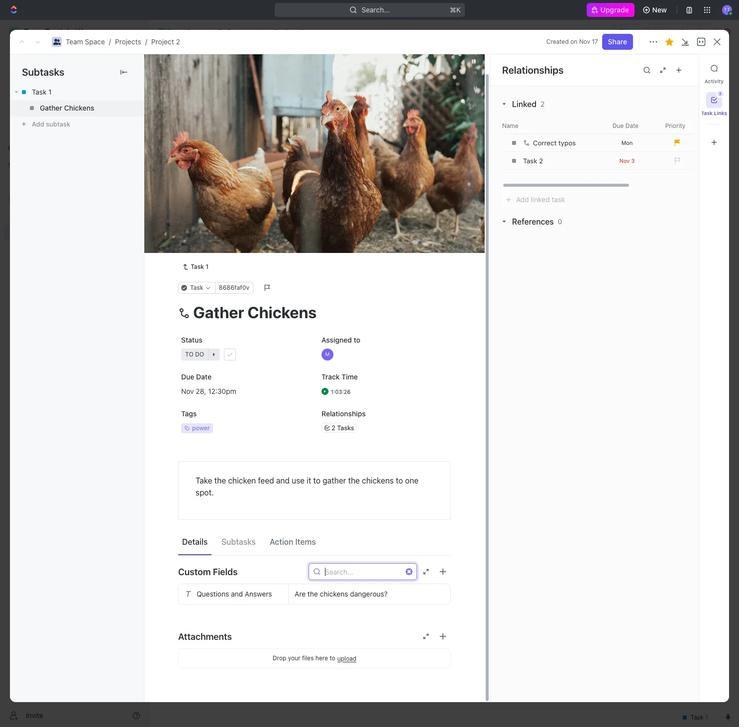 Task type: locate. For each thing, give the bounding box(es) containing it.
linked
[[513, 100, 537, 109]]

0
[[558, 217, 563, 226]]

add down dashboards on the top of page
[[32, 120, 44, 128]]

1 button for 1
[[223, 172, 237, 182]]

and left answers
[[231, 590, 243, 598]]

to do down task 2
[[185, 236, 204, 243]]

2 vertical spatial add task
[[201, 208, 230, 216]]

add down automations button
[[668, 64, 681, 72]]

0 vertical spatial subtasks
[[22, 66, 64, 78]]

2 vertical spatial nov
[[181, 387, 194, 395]]

0 horizontal spatial due
[[181, 373, 194, 381]]

1 horizontal spatial space
[[187, 27, 207, 36]]

references
[[513, 217, 554, 226]]

1 horizontal spatial and
[[276, 476, 290, 485]]

1 vertical spatial task 1 link
[[178, 261, 213, 273]]

projects
[[228, 27, 254, 36], [115, 37, 141, 46]]

mon
[[622, 139, 633, 146]]

1 vertical spatial relationships
[[322, 409, 366, 418]]

to up task dropdown button
[[185, 236, 193, 243]]

0 vertical spatial project
[[275, 27, 298, 36]]

the for chickens
[[308, 590, 318, 598]]

references 0
[[513, 217, 563, 226]]

user group image
[[53, 39, 61, 45], [10, 195, 18, 201]]

subtasks up fields
[[222, 537, 256, 546]]

0 horizontal spatial team
[[66, 37, 83, 46]]

1 vertical spatial chickens
[[320, 590, 348, 598]]

add task down task 2
[[201, 208, 230, 216]]

0 horizontal spatial the
[[215, 476, 226, 485]]

to
[[185, 236, 193, 243], [354, 336, 361, 344], [185, 351, 194, 358], [314, 476, 321, 485], [396, 476, 403, 485], [330, 655, 336, 662]]

one
[[405, 476, 419, 485]]

assigned
[[322, 336, 352, 344]]

1 horizontal spatial due
[[613, 122, 624, 129]]

time
[[342, 373, 358, 381]]

0 horizontal spatial task 1 link
[[10, 84, 144, 100]]

space up home link
[[85, 37, 105, 46]]

1 vertical spatial space
[[85, 37, 105, 46]]

and left the use
[[276, 476, 290, 485]]

chickens inside button
[[320, 590, 348, 598]]

correct typos link
[[521, 134, 600, 151]]

to do inside dropdown button
[[185, 351, 204, 358]]

task 1 link up chickens
[[10, 84, 144, 100]]

1 horizontal spatial team space link
[[155, 26, 209, 38]]

1 button down progress
[[223, 172, 237, 182]]

relationships up linked 2
[[503, 64, 564, 75]]

1 vertical spatial task 1
[[201, 173, 221, 182]]

user group image down spaces
[[10, 195, 18, 201]]

due for due date
[[613, 122, 624, 129]]

status
[[181, 336, 203, 344]]

1 vertical spatial 1 button
[[224, 190, 238, 200]]

1 vertical spatial to do
[[185, 351, 204, 358]]

0 horizontal spatial user group image
[[10, 195, 18, 201]]

0 horizontal spatial relationships
[[322, 409, 366, 418]]

track
[[322, 373, 340, 381]]

1 horizontal spatial add task button
[[256, 138, 298, 150]]

chickens
[[362, 476, 394, 485], [320, 590, 348, 598]]

0 horizontal spatial and
[[231, 590, 243, 598]]

add
[[668, 64, 681, 72], [32, 120, 44, 128], [268, 140, 279, 148], [517, 195, 529, 204], [201, 208, 214, 216]]

answers
[[245, 590, 272, 598]]

0 horizontal spatial projects
[[115, 37, 141, 46]]

the right gather at the left of the page
[[348, 476, 360, 485]]

1 horizontal spatial team
[[167, 27, 185, 36]]

share button
[[614, 24, 645, 40], [603, 34, 634, 50]]

share
[[620, 27, 639, 36], [609, 37, 628, 46]]

nov inside "nov 3" dropdown button
[[620, 157, 630, 164]]

2 vertical spatial project
[[173, 59, 218, 76]]

1 vertical spatial due
[[181, 373, 194, 381]]

0 horizontal spatial space
[[85, 37, 105, 46]]

custom
[[178, 567, 211, 577]]

0 vertical spatial and
[[276, 476, 290, 485]]

1 vertical spatial do
[[195, 351, 204, 358]]

assignees
[[415, 117, 445, 124]]

to do down status
[[185, 351, 204, 358]]

to left one
[[396, 476, 403, 485]]

1 horizontal spatial user group image
[[53, 39, 61, 45]]

to right here
[[330, 655, 336, 662]]

add task button down automations button
[[662, 60, 704, 76]]

0 horizontal spatial add task
[[201, 208, 230, 216]]

track time
[[322, 373, 358, 381]]

relationships
[[503, 64, 564, 75], [322, 409, 366, 418]]

0 vertical spatial space
[[187, 27, 207, 36]]

chickens inside take the chicken feed and use it to gather the chickens to one spot.
[[362, 476, 394, 485]]

to down status
[[185, 351, 194, 358]]

2 button
[[707, 91, 724, 108]]

3
[[632, 157, 635, 164]]

project 2 link
[[262, 26, 307, 38], [151, 37, 180, 46]]

invite
[[26, 711, 43, 720]]

the
[[215, 476, 226, 485], [348, 476, 360, 485], [308, 590, 318, 598]]

2 vertical spatial add task button
[[196, 206, 234, 218]]

0 vertical spatial user group image
[[53, 39, 61, 45]]

and inside custom fields element
[[231, 590, 243, 598]]

nov 3
[[620, 157, 635, 164]]

nov left 17
[[580, 38, 591, 45]]

use
[[292, 476, 305, 485]]

space right user group image
[[187, 27, 207, 36]]

progress
[[193, 140, 225, 148]]

1 horizontal spatial subtasks
[[222, 537, 256, 546]]

files
[[302, 655, 314, 662]]

0 horizontal spatial nov
[[181, 387, 194, 395]]

task inside dropdown button
[[190, 284, 204, 291]]

task 1 up task 2
[[201, 173, 221, 182]]

correct
[[534, 139, 557, 147]]

1 horizontal spatial add task
[[268, 140, 294, 148]]

add task down automations button
[[668, 64, 698, 72]]

do down task 2
[[195, 236, 204, 243]]

team space / projects / project 2
[[66, 37, 180, 46]]

0 vertical spatial projects
[[228, 27, 254, 36]]

dashboards link
[[4, 99, 144, 115]]

1 button right task 2
[[224, 190, 238, 200]]

table
[[302, 92, 320, 100]]

2 inside button
[[720, 91, 722, 96]]

1 horizontal spatial nov
[[580, 38, 591, 45]]

0 vertical spatial task 1 link
[[10, 84, 144, 100]]

project 2
[[275, 27, 304, 36], [173, 59, 232, 76]]

chickens down custom fields dropdown button
[[320, 590, 348, 598]]

gantt link
[[336, 89, 357, 103]]

correct typos
[[534, 139, 576, 147]]

0 vertical spatial relationships
[[503, 64, 564, 75]]

2
[[300, 27, 304, 36], [176, 37, 180, 46], [221, 59, 229, 76], [720, 91, 722, 96], [541, 100, 545, 108], [237, 140, 240, 148], [540, 157, 544, 165], [218, 191, 222, 199], [215, 236, 219, 243], [332, 424, 336, 432]]

priority
[[666, 122, 686, 129]]

0 vertical spatial add task button
[[662, 60, 704, 76]]

activity
[[705, 78, 724, 84]]

add task button down task 2
[[196, 206, 234, 218]]

1 vertical spatial nov
[[620, 157, 630, 164]]

drop your files here to upload
[[273, 655, 357, 662]]

user group image up home link
[[53, 39, 61, 45]]

dangerous?
[[350, 590, 388, 598]]

assignees button
[[403, 115, 449, 127]]

0 vertical spatial due
[[613, 122, 624, 129]]

favorites button
[[4, 142, 38, 154]]

0 vertical spatial task 1
[[32, 88, 52, 96]]

0 vertical spatial add task
[[668, 64, 698, 72]]

and
[[276, 476, 290, 485], [231, 590, 243, 598]]

to right it
[[314, 476, 321, 485]]

nov for nov 3
[[620, 157, 630, 164]]

2 horizontal spatial the
[[348, 476, 360, 485]]

Search... text field
[[325, 564, 417, 579]]

relationships up the 2 tasks
[[322, 409, 366, 418]]

nov left 28
[[181, 387, 194, 395]]

inbox link
[[4, 65, 144, 81]]

m button
[[319, 346, 451, 364]]

share right 17
[[609, 37, 628, 46]]

relationships inside task sidebar content section
[[503, 64, 564, 75]]

1 horizontal spatial relationships
[[503, 64, 564, 75]]

add left linked
[[517, 195, 529, 204]]

nov left 3 at the top right
[[620, 157, 630, 164]]

your
[[288, 655, 301, 662]]

user group image inside the sidebar navigation
[[10, 195, 18, 201]]

0 vertical spatial 1 button
[[223, 172, 237, 182]]

0 vertical spatial team
[[167, 27, 185, 36]]

0 horizontal spatial project 2 link
[[151, 37, 180, 46]]

2 horizontal spatial add task button
[[662, 60, 704, 76]]

in progress
[[185, 140, 225, 148]]

task links
[[702, 110, 728, 116]]

1 vertical spatial and
[[231, 590, 243, 598]]

cover
[[427, 237, 445, 245]]

in
[[185, 140, 191, 148]]

1 vertical spatial subtasks
[[222, 537, 256, 546]]

tree
[[4, 173, 144, 308]]

team for team space
[[167, 27, 185, 36]]

1:03:26
[[331, 388, 351, 395]]

0 horizontal spatial subtasks
[[22, 66, 64, 78]]

the right 'are'
[[308, 590, 318, 598]]

subtasks
[[22, 66, 64, 78], [222, 537, 256, 546]]

1 vertical spatial user group image
[[10, 195, 18, 201]]

team up home link
[[66, 37, 83, 46]]

1 vertical spatial project 2
[[173, 59, 232, 76]]

here
[[316, 655, 328, 662]]

0 vertical spatial do
[[195, 236, 204, 243]]

the inside button
[[308, 590, 318, 598]]

task 1 up task dropdown button
[[191, 263, 209, 270]]

nov for nov 28 , 12:30 pm
[[181, 387, 194, 395]]

1:03:26 button
[[319, 383, 451, 400]]

2 horizontal spatial nov
[[620, 157, 630, 164]]

due inside dropdown button
[[613, 122, 624, 129]]

sidebar navigation
[[0, 20, 149, 727]]

details
[[182, 537, 208, 546]]

name
[[503, 122, 519, 129]]

1 horizontal spatial the
[[308, 590, 318, 598]]

0 horizontal spatial add task button
[[196, 206, 234, 218]]

add task down calendar
[[268, 140, 294, 148]]

add task button down calendar link
[[256, 138, 298, 150]]

favorites
[[8, 144, 34, 152]]

automations
[[654, 27, 696, 36]]

share down upgrade
[[620, 27, 639, 36]]

Search tasks... text field
[[616, 113, 715, 128]]

1 vertical spatial share
[[609, 37, 628, 46]]

1 vertical spatial team
[[66, 37, 83, 46]]

1 horizontal spatial chickens
[[362, 476, 394, 485]]

tt
[[725, 7, 731, 13]]

custom fields element
[[178, 584, 451, 613]]

do down status
[[195, 351, 204, 358]]

chickens left one
[[362, 476, 394, 485]]

task 1 link
[[10, 84, 144, 100], [178, 261, 213, 273]]

0 horizontal spatial projects link
[[115, 37, 141, 46]]

8686faf0v button
[[215, 282, 254, 294]]

0 horizontal spatial chickens
[[320, 590, 348, 598]]

task sidebar navigation tab list
[[702, 60, 728, 150]]

subtasks down home at the left top of page
[[22, 66, 64, 78]]

0 vertical spatial project 2
[[275, 27, 304, 36]]

due date button
[[602, 122, 652, 130]]

upgrade link
[[587, 3, 635, 17]]

upload
[[338, 655, 357, 662]]

1 vertical spatial projects
[[115, 37, 141, 46]]

the right take
[[215, 476, 226, 485]]

task 1 up dashboards on the top of page
[[32, 88, 52, 96]]

assigned to
[[322, 336, 361, 344]]

0 vertical spatial chickens
[[362, 476, 394, 485]]

‎task 2
[[524, 157, 544, 165]]

task 1 link up task dropdown button
[[178, 261, 213, 273]]

team right user group image
[[167, 27, 185, 36]]

table link
[[300, 89, 320, 103]]

take
[[196, 476, 212, 485]]

task
[[683, 64, 698, 72], [32, 88, 47, 96], [702, 110, 713, 116], [281, 140, 294, 148], [201, 173, 216, 182], [201, 191, 216, 199], [215, 208, 230, 216], [191, 263, 204, 270], [190, 284, 204, 291]]



Task type: describe. For each thing, give the bounding box(es) containing it.
mon button
[[603, 139, 653, 146]]

add linked task
[[517, 195, 566, 204]]

add inside button
[[32, 120, 44, 128]]

pm
[[226, 387, 236, 395]]

add down calendar link
[[268, 140, 279, 148]]

created on nov 17
[[547, 38, 599, 45]]

nov 3 button
[[603, 157, 653, 164]]

1 horizontal spatial project 2 link
[[262, 26, 307, 38]]

team for team space / projects / project 2
[[66, 37, 83, 46]]

feed
[[258, 476, 274, 485]]

are the chickens dangerous?
[[295, 590, 388, 598]]

1 vertical spatial project
[[151, 37, 174, 46]]

it
[[307, 476, 312, 485]]

subtask
[[46, 120, 70, 128]]

take the chicken feed and use it to gather the chickens to one spot.
[[196, 476, 421, 497]]

1 horizontal spatial projects link
[[215, 26, 256, 38]]

upgrade
[[601, 5, 630, 14]]

share button down upgrade
[[614, 24, 645, 40]]

add subtask button
[[10, 116, 144, 132]]

search...
[[362, 5, 390, 14]]

tags
[[181, 409, 197, 418]]

date
[[626, 122, 639, 129]]

set priority image
[[670, 153, 685, 168]]

1 vertical spatial add task button
[[256, 138, 298, 150]]

created
[[547, 38, 569, 45]]

1 vertical spatial add task
[[268, 140, 294, 148]]

typos
[[559, 139, 576, 147]]

,
[[204, 387, 206, 395]]

reposition
[[352, 237, 387, 245]]

on
[[571, 38, 578, 45]]

clear search image
[[406, 568, 413, 575]]

1 horizontal spatial project 2
[[275, 27, 304, 36]]

list link
[[222, 89, 236, 103]]

dashboards
[[24, 103, 63, 111]]

gantt
[[338, 92, 357, 100]]

task sidebar content section
[[488, 54, 740, 702]]

new button
[[639, 2, 673, 18]]

nov 28 , 12:30 pm
[[181, 387, 236, 395]]

add subtask
[[32, 120, 70, 128]]

Edit task name text field
[[178, 303, 451, 322]]

to inside dropdown button
[[185, 351, 194, 358]]

8686faf0v
[[219, 284, 250, 291]]

due date
[[613, 122, 639, 129]]

gather chickens link
[[10, 100, 144, 116]]

drop
[[273, 655, 287, 662]]

due for due date
[[181, 373, 194, 381]]

1 horizontal spatial projects
[[228, 27, 254, 36]]

space for team space
[[187, 27, 207, 36]]

action items
[[270, 537, 316, 546]]

team space
[[167, 27, 207, 36]]

‎task 2 link
[[521, 152, 600, 169]]

28
[[196, 387, 204, 395]]

action
[[270, 537, 294, 546]]

share button right 17
[[603, 34, 634, 50]]

change
[[399, 237, 425, 245]]

0 vertical spatial nov
[[580, 38, 591, 45]]

set priority element
[[670, 153, 685, 168]]

m
[[326, 351, 330, 357]]

1 button for 2
[[224, 190, 238, 200]]

details button
[[178, 533, 212, 551]]

add inside task sidebar content section
[[517, 195, 529, 204]]

links
[[715, 110, 728, 116]]

fields
[[213, 567, 238, 577]]

add down task 2
[[201, 208, 214, 216]]

board link
[[184, 89, 205, 103]]

spaces
[[8, 161, 29, 169]]

to right assigned
[[354, 336, 361, 344]]

0 vertical spatial to do
[[185, 236, 204, 243]]

items
[[296, 537, 316, 546]]

list
[[224, 92, 236, 100]]

subtasks inside 'subtasks' button
[[222, 537, 256, 546]]

questions and answers
[[197, 590, 272, 598]]

tree inside the sidebar navigation
[[4, 173, 144, 308]]

custom fields button
[[178, 560, 451, 584]]

gather chickens
[[40, 104, 94, 112]]

home link
[[4, 48, 144, 64]]

date
[[196, 373, 212, 381]]

gather
[[323, 476, 346, 485]]

questions
[[197, 590, 229, 598]]

power
[[192, 424, 210, 432]]

task inside tab list
[[702, 110, 713, 116]]

do inside dropdown button
[[195, 351, 204, 358]]

hide button
[[513, 115, 534, 127]]

to do button
[[178, 346, 311, 364]]

change cover button
[[393, 233, 451, 249]]

2 inside linked 2
[[541, 100, 545, 108]]

board
[[186, 92, 205, 100]]

spot.
[[196, 488, 214, 497]]

0 horizontal spatial project 2
[[173, 59, 232, 76]]

linked 2
[[513, 100, 545, 109]]

upload button
[[338, 655, 357, 662]]

0 horizontal spatial team space link
[[66, 37, 105, 46]]

17
[[592, 38, 599, 45]]

2 vertical spatial task 1
[[191, 263, 209, 270]]

due date
[[181, 373, 212, 381]]

0 vertical spatial share
[[620, 27, 639, 36]]

task 2
[[201, 191, 222, 199]]

are
[[295, 590, 306, 598]]

chicken
[[228, 476, 256, 485]]

action items button
[[266, 533, 320, 551]]

power button
[[178, 419, 311, 437]]

new
[[653, 5, 667, 14]]

change cover
[[399, 237, 445, 245]]

to inside drop your files here to upload
[[330, 655, 336, 662]]

2 horizontal spatial add task
[[668, 64, 698, 72]]

‎task
[[524, 157, 538, 165]]

add linked task button
[[506, 195, 566, 204]]

docs
[[24, 86, 40, 94]]

linked
[[531, 195, 550, 204]]

space for team space / projects / project 2
[[85, 37, 105, 46]]

user group image
[[158, 29, 165, 34]]

the for chicken
[[215, 476, 226, 485]]

⌘k
[[450, 5, 461, 14]]

task
[[552, 195, 566, 204]]

tt button
[[720, 2, 736, 18]]

1 horizontal spatial task 1 link
[[178, 261, 213, 273]]

and inside take the chicken feed and use it to gather the chickens to one spot.
[[276, 476, 290, 485]]

reposition button
[[346, 233, 393, 249]]



Task type: vqa. For each thing, say whether or not it's contained in the screenshot.
first COLUMN HEADER
no



